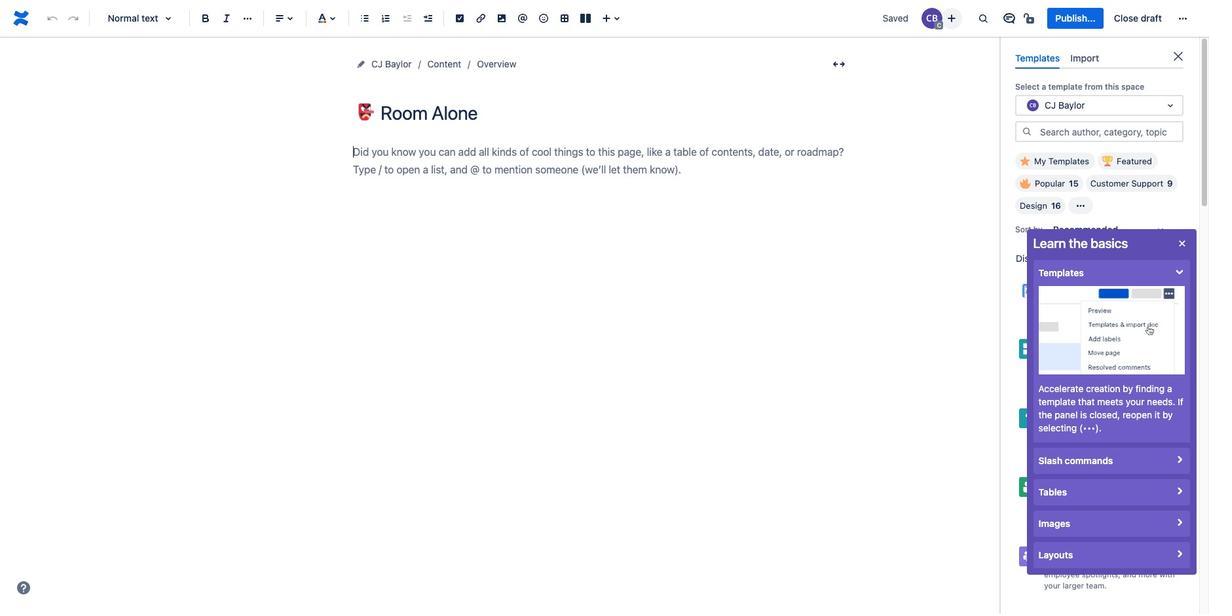Task type: describe. For each thing, give the bounding box(es) containing it.
share
[[1045, 559, 1066, 569]]

confluence image
[[10, 8, 31, 29]]

trust
[[1086, 421, 1103, 431]]

solutions
[[1136, 432, 1169, 442]]

and for 5 whys analysis
[[1081, 432, 1095, 442]]

layouts image
[[578, 10, 594, 26]]

italic ⌘i image
[[219, 10, 235, 26]]

all
[[1062, 253, 1072, 264]]

this for retrospective
[[1061, 352, 1075, 361]]

tables button
[[1034, 480, 1190, 506]]

normal text button
[[95, 4, 184, 33]]

a inside 5 whys analysis build team trust by identifying problems and proposing solutions as a group.
[[1045, 443, 1049, 452]]

back
[[1154, 352, 1171, 361]]

bold ⌘b image
[[198, 10, 214, 26]]

featured
[[1117, 156, 1153, 167]]

90-day plan create a 90-day plan to help new hires get up to speed and succeed in their new role.
[[1045, 475, 1172, 522]]

from
[[1085, 82, 1103, 92]]

commands
[[1065, 455, 1113, 467]]

confluence image
[[10, 8, 31, 29]]

more
[[1139, 570, 1158, 580]]

their
[[1053, 512, 1070, 522]]

0 horizontal spatial 90-
[[1045, 475, 1060, 486]]

draft
[[1141, 12, 1162, 24]]

close draft button
[[1107, 8, 1170, 29]]

0 vertical spatial day
[[1060, 475, 1075, 486]]

hands
[[1058, 544, 1083, 555]]

recommended button
[[1046, 220, 1177, 241]]

problems
[[1045, 432, 1079, 442]]

victories,
[[1137, 559, 1171, 569]]

1 horizontal spatial 1-
[[1061, 293, 1068, 303]]

1 vertical spatial new
[[1072, 512, 1087, 522]]

relationships.
[[1117, 304, 1167, 314]]

normal
[[108, 12, 139, 24]]

images button
[[1034, 511, 1190, 537]]

:japanese_goblin: image
[[358, 104, 375, 121]]

help image
[[16, 581, 31, 596]]

whys
[[1053, 406, 1076, 417]]

more categories image
[[1073, 198, 1089, 214]]

publish...
[[1056, 12, 1096, 24]]

0 vertical spatial 1
[[1068, 279, 1072, 290]]

it
[[1155, 410, 1160, 421]]

retrospective
[[1065, 337, 1124, 348]]

templates button
[[1034, 260, 1190, 286]]

open image
[[1163, 98, 1179, 113]]

my templates button
[[1016, 153, 1096, 170]]

0 vertical spatial 1-
[[1045, 279, 1053, 290]]

featured button
[[1098, 153, 1158, 170]]

move this page image
[[356, 59, 366, 69]]

recommended
[[1053, 224, 1119, 235]]

customer
[[1091, 178, 1129, 189]]

framework
[[1077, 352, 1116, 361]]

Main content area, start typing to enter text. text field
[[353, 143, 851, 179]]

cj baylor image
[[922, 8, 943, 29]]

meeting
[[1086, 544, 1120, 555]]

templates inside button
[[1049, 156, 1090, 167]]

find and replace image
[[976, 10, 992, 26]]

mention image
[[515, 10, 531, 26]]

1 vertical spatial day
[[1091, 490, 1105, 500]]

panel
[[1055, 410, 1078, 421]]

no restrictions image
[[1023, 10, 1039, 26]]

customer support 9
[[1091, 178, 1173, 189]]

speed
[[1100, 501, 1123, 511]]

needs.
[[1147, 396, 1176, 408]]

1 horizontal spatial new
[[1152, 490, 1167, 500]]

accelerate
[[1039, 383, 1084, 394]]

0 vertical spatial plan
[[1078, 475, 1096, 486]]

by up meets on the right of page
[[1123, 383, 1133, 394]]

0 horizontal spatial cj baylor
[[371, 58, 412, 69]]

build
[[1045, 421, 1063, 431]]

help
[[1134, 490, 1150, 500]]

reopen
[[1123, 410, 1153, 421]]

indent tab image
[[420, 10, 436, 26]]

reflect
[[1128, 352, 1151, 361]]

to left help
[[1125, 490, 1132, 500]]

invite to edit image
[[944, 10, 960, 26]]

as
[[1172, 432, 1180, 442]]

overview
[[477, 58, 517, 69]]

close image
[[1174, 236, 1190, 252]]

my templates
[[1035, 156, 1090, 167]]

select
[[1016, 82, 1040, 92]]

learn the basics
[[1034, 236, 1128, 251]]

close templates and import image
[[1171, 48, 1187, 64]]

design
[[1020, 201, 1048, 211]]

identifying
[[1116, 421, 1155, 431]]

link image
[[473, 10, 489, 26]]

content
[[428, 58, 461, 69]]

your inside accelerate creation by finding a template that meets your needs. if the panel is closed, reopen it by selecting (•••).
[[1126, 396, 1145, 408]]

1 vertical spatial 90-
[[1078, 490, 1091, 500]]

displaying all 130 templates.
[[1016, 253, 1138, 264]]

if
[[1178, 396, 1184, 408]]

and inside "4 ls retrospective use this framework to reflect back on your team?s work and use what youve learned to improve."
[[1123, 363, 1137, 372]]

action item image
[[452, 10, 468, 26]]

table image
[[557, 10, 573, 26]]

role.
[[1090, 512, 1106, 522]]

accelerate creation by finding a template that meets your needs. if the panel is closed, reopen it by selecting (•••).
[[1039, 383, 1184, 434]]

your inside "4 ls retrospective use this framework to reflect back on your team?s work and use what youve learned to improve."
[[1056, 363, 1072, 372]]

more image
[[1175, 10, 1191, 26]]

working
[[1086, 304, 1115, 314]]

5 whys analysis build team trust by identifying problems and proposing solutions as a group.
[[1045, 406, 1180, 452]]

selecting
[[1039, 423, 1077, 434]]



Task type: vqa. For each thing, say whether or not it's contained in the screenshot.
Clear image
no



Task type: locate. For each thing, give the bounding box(es) containing it.
template down accelerate
[[1039, 396, 1076, 408]]

130
[[1074, 253, 1091, 264]]

in
[[1045, 512, 1051, 522]]

creation
[[1086, 383, 1121, 394]]

None text field
[[1025, 99, 1028, 112]]

0 vertical spatial 90-
[[1045, 475, 1060, 486]]

1 down meeting
[[1081, 293, 1085, 303]]

1 vertical spatial 1-
[[1061, 293, 1068, 303]]

0 horizontal spatial new
[[1072, 512, 1087, 522]]

1 vertical spatial templates
[[1049, 156, 1090, 167]]

1 horizontal spatial 90-
[[1078, 490, 1091, 500]]

the inside accelerate creation by finding a template that meets your needs. if the panel is closed, reopen it by selecting (•••).
[[1039, 410, 1053, 421]]

new down 'up'
[[1072, 512, 1087, 522]]

0 vertical spatial your
[[1056, 363, 1072, 372]]

content link
[[428, 56, 461, 72]]

use
[[1045, 352, 1059, 361]]

space
[[1122, 82, 1145, 92]]

up
[[1079, 501, 1088, 511]]

:japanese_goblin: image
[[358, 104, 375, 121]]

this inside "4 ls retrospective use this framework to reflect back on your team?s work and use what youve learned to improve."
[[1061, 352, 1075, 361]]

by
[[1034, 225, 1043, 234], [1123, 383, 1133, 394], [1163, 410, 1173, 421], [1105, 421, 1114, 431]]

my
[[1035, 156, 1047, 167]]

redo ⌘⇧z image
[[66, 10, 81, 26]]

all hands meeting share business updates, victories, employee spotlights, and more with your larger team.
[[1045, 544, 1175, 591]]

0 vertical spatial templates
[[1016, 52, 1060, 64]]

1 vertical spatial cj baylor
[[1045, 99, 1085, 111]]

a inside 90-day plan create a 90-day plan to help new hires get up to speed and succeed in their new role.
[[1071, 490, 1076, 500]]

1-on-1 meeting run 1-on-1 meetings and maintain productive working relationships.
[[1045, 279, 1170, 314]]

and down the "updates,"
[[1123, 570, 1137, 580]]

1 vertical spatial the
[[1039, 410, 1053, 421]]

that
[[1079, 396, 1095, 408]]

Give this page a title text field
[[381, 102, 851, 124]]

tab list
[[1010, 47, 1189, 69]]

templates.
[[1094, 253, 1138, 264]]

closed,
[[1090, 410, 1121, 421]]

slash commands
[[1039, 455, 1113, 467]]

1 horizontal spatial the
[[1069, 236, 1088, 251]]

by down closed, at the bottom right of the page
[[1105, 421, 1114, 431]]

outdent ⇧tab image
[[399, 10, 415, 26]]

basics
[[1091, 236, 1128, 251]]

and inside 90-day plan create a 90-day plan to help new hires get up to speed and succeed in their new role.
[[1125, 501, 1139, 511]]

finding
[[1136, 383, 1165, 394]]

Search author, category, topic field
[[1037, 123, 1183, 141]]

1 vertical spatial 1
[[1081, 293, 1085, 303]]

templates up 15
[[1049, 156, 1090, 167]]

numbered list ⌘⇧7 image
[[378, 10, 394, 26]]

plan down commands
[[1078, 475, 1096, 486]]

succeed
[[1141, 501, 1172, 511]]

1 horizontal spatial 1
[[1081, 293, 1085, 303]]

emoji image
[[536, 10, 552, 26]]

0 horizontal spatial 1-
[[1045, 279, 1053, 290]]

4 ls retrospective use this framework to reflect back on your team?s work and use what youve learned to improve.
[[1045, 337, 1172, 383]]

your up youve
[[1056, 363, 1072, 372]]

is
[[1081, 410, 1087, 421]]

0 vertical spatial this
[[1105, 82, 1120, 92]]

1 vertical spatial plan
[[1107, 490, 1122, 500]]

0 horizontal spatial the
[[1039, 410, 1053, 421]]

your up reopen
[[1126, 396, 1145, 408]]

by right it
[[1163, 410, 1173, 421]]

import
[[1071, 52, 1100, 64]]

1- up run
[[1045, 279, 1053, 290]]

baylor down select a template from this space
[[1059, 99, 1085, 111]]

to down work
[[1098, 373, 1106, 383]]

close draft
[[1114, 12, 1162, 24]]

support
[[1132, 178, 1164, 189]]

close
[[1114, 12, 1139, 24]]

cj right move this page image
[[371, 58, 383, 69]]

templates up select
[[1016, 52, 1060, 64]]

youve
[[1045, 373, 1066, 383]]

a up get
[[1071, 490, 1076, 500]]

cj baylor link
[[371, 56, 412, 72]]

to
[[1118, 352, 1125, 361], [1098, 373, 1106, 383], [1125, 490, 1132, 500], [1091, 501, 1098, 511]]

images
[[1039, 518, 1071, 529]]

1 vertical spatial cj
[[1045, 99, 1056, 111]]

0 horizontal spatial plan
[[1078, 475, 1096, 486]]

run
[[1045, 293, 1059, 303]]

align left image
[[272, 10, 288, 26]]

more formatting image
[[240, 10, 256, 26]]

0 horizontal spatial cj
[[371, 58, 383, 69]]

1 horizontal spatial day
[[1091, 490, 1105, 500]]

a right select
[[1042, 82, 1047, 92]]

use
[[1139, 363, 1152, 372]]

and up relationships.
[[1123, 293, 1137, 303]]

a up slash
[[1045, 443, 1049, 452]]

sort by
[[1016, 225, 1043, 234]]

template
[[1049, 82, 1083, 92], [1039, 396, 1076, 408]]

cj baylor right move this page image
[[371, 58, 412, 69]]

maintain
[[1139, 293, 1170, 303]]

to up work
[[1118, 352, 1125, 361]]

on- up run
[[1053, 279, 1068, 290]]

what
[[1154, 363, 1172, 372]]

and for 1-on-1 meeting
[[1123, 293, 1137, 303]]

1 horizontal spatial baylor
[[1059, 99, 1085, 111]]

work
[[1103, 363, 1121, 372]]

meets
[[1098, 396, 1124, 408]]

0 vertical spatial cj
[[371, 58, 383, 69]]

90- up 'up'
[[1078, 490, 1091, 500]]

tab list containing templates
[[1010, 47, 1189, 69]]

cj baylor down select a template from this space
[[1045, 99, 1085, 111]]

and up 'improve.'
[[1123, 363, 1137, 372]]

ls
[[1053, 337, 1063, 348]]

the up build
[[1039, 410, 1053, 421]]

day
[[1060, 475, 1075, 486], [1091, 490, 1105, 500]]

popular
[[1035, 178, 1065, 189]]

0 vertical spatial cj baylor
[[371, 58, 412, 69]]

on- up productive
[[1068, 293, 1081, 303]]

4
[[1045, 337, 1050, 348]]

the up displaying all 130 templates.
[[1069, 236, 1088, 251]]

your down 'employee'
[[1045, 581, 1061, 591]]

and
[[1123, 293, 1137, 303], [1123, 363, 1137, 372], [1081, 432, 1095, 442], [1125, 501, 1139, 511], [1123, 570, 1137, 580]]

team?s
[[1074, 363, 1101, 372]]

1 vertical spatial baylor
[[1059, 99, 1085, 111]]

productive
[[1045, 304, 1084, 314]]

on
[[1045, 363, 1054, 372]]

1 vertical spatial on-
[[1068, 293, 1081, 303]]

on-
[[1053, 279, 1068, 290], [1068, 293, 1081, 303]]

slash commands button
[[1034, 448, 1190, 474]]

spotlights,
[[1082, 570, 1121, 580]]

0 horizontal spatial this
[[1061, 352, 1075, 361]]

undo ⌘z image
[[45, 10, 60, 26]]

0 vertical spatial baylor
[[385, 58, 412, 69]]

your
[[1056, 363, 1072, 372], [1126, 396, 1145, 408], [1045, 581, 1061, 591]]

16
[[1052, 201, 1061, 211]]

1 horizontal spatial cj
[[1045, 99, 1056, 111]]

business
[[1068, 559, 1100, 569]]

add image, video, or file image
[[494, 10, 510, 26]]

and inside 5 whys analysis build team trust by identifying problems and proposing solutions as a group.
[[1081, 432, 1095, 442]]

plan up the 'speed' at bottom right
[[1107, 490, 1122, 500]]

proposing
[[1097, 432, 1134, 442]]

templates down the all
[[1039, 267, 1084, 278]]

2 vertical spatial your
[[1045, 581, 1061, 591]]

this right use
[[1061, 352, 1075, 361]]

your inside all hands meeting share business updates, victories, employee spotlights, and more with your larger team.
[[1045, 581, 1061, 591]]

by inside 5 whys analysis build team trust by identifying problems and proposing solutions as a group.
[[1105, 421, 1114, 431]]

a inside accelerate creation by finding a template that meets your needs. if the panel is closed, reopen it by selecting (•••).
[[1168, 383, 1173, 394]]

and down 'trust'
[[1081, 432, 1095, 442]]

make page full-width image
[[831, 56, 847, 72]]

day up the 'speed' at bottom right
[[1091, 490, 1105, 500]]

1 horizontal spatial this
[[1105, 82, 1120, 92]]

this
[[1105, 82, 1120, 92], [1061, 352, 1075, 361]]

all
[[1045, 544, 1055, 555]]

by right sort
[[1034, 225, 1043, 234]]

5
[[1045, 406, 1050, 417]]

this right from
[[1105, 82, 1120, 92]]

0 horizontal spatial day
[[1060, 475, 1075, 486]]

and for all hands meeting
[[1123, 570, 1137, 580]]

1 horizontal spatial on-
[[1068, 293, 1081, 303]]

comment icon image
[[1002, 10, 1018, 26]]

and inside the 1-on-1 meeting run 1-on-1 meetings and maintain productive working relationships.
[[1123, 293, 1137, 303]]

2 vertical spatial templates
[[1039, 267, 1084, 278]]

sort
[[1016, 225, 1032, 234]]

0 vertical spatial template
[[1049, 82, 1083, 92]]

new
[[1152, 490, 1167, 500], [1072, 512, 1087, 522]]

search icon image
[[1022, 126, 1033, 137]]

0 vertical spatial the
[[1069, 236, 1088, 251]]

1 vertical spatial template
[[1039, 396, 1076, 408]]

saved
[[883, 12, 909, 24]]

cj down select a template from this space
[[1045, 99, 1056, 111]]

new up succeed
[[1152, 490, 1167, 500]]

0 horizontal spatial 1
[[1068, 279, 1072, 290]]

template left from
[[1049, 82, 1083, 92]]

layouts
[[1039, 550, 1073, 561]]

overview link
[[477, 56, 517, 72]]

slash
[[1039, 455, 1063, 467]]

bullet list ⌘⇧8 image
[[357, 10, 373, 26]]

get
[[1065, 501, 1077, 511]]

group.
[[1051, 443, 1075, 452]]

baylor right move this page image
[[385, 58, 412, 69]]

1- up productive
[[1061, 293, 1068, 303]]

learned
[[1069, 373, 1096, 383]]

1 horizontal spatial cj baylor
[[1045, 99, 1085, 111]]

hires
[[1045, 501, 1063, 511]]

to right 'up'
[[1091, 501, 1098, 511]]

meeting
[[1074, 279, 1109, 290]]

meetings
[[1087, 293, 1121, 303]]

0 horizontal spatial baylor
[[385, 58, 412, 69]]

(•••).
[[1080, 423, 1102, 434]]

cj
[[371, 58, 383, 69], [1045, 99, 1056, 111]]

tables
[[1039, 487, 1067, 498]]

and inside all hands meeting share business updates, victories, employee spotlights, and more with your larger team.
[[1123, 570, 1137, 580]]

1 vertical spatial your
[[1126, 396, 1145, 408]]

larger
[[1063, 581, 1084, 591]]

employee
[[1045, 570, 1080, 580]]

analysis
[[1079, 406, 1113, 417]]

layouts button
[[1034, 543, 1190, 569]]

0 vertical spatial new
[[1152, 490, 1167, 500]]

0 vertical spatial on-
[[1053, 279, 1068, 290]]

a up "needs."
[[1168, 383, 1173, 394]]

template inside accelerate creation by finding a template that meets your needs. if the panel is closed, reopen it by selecting (•••).
[[1039, 396, 1076, 408]]

this for template
[[1105, 82, 1120, 92]]

1 vertical spatial this
[[1061, 352, 1075, 361]]

day up create
[[1060, 475, 1075, 486]]

displaying
[[1016, 253, 1060, 264]]

1 horizontal spatial plan
[[1107, 490, 1122, 500]]

0 horizontal spatial on-
[[1053, 279, 1068, 290]]

the
[[1069, 236, 1088, 251], [1039, 410, 1053, 421]]

improve.
[[1108, 373, 1140, 383]]

templates inside dropdown button
[[1039, 267, 1084, 278]]

and down help
[[1125, 501, 1139, 511]]

learn
[[1034, 236, 1066, 251]]

1 left meeting
[[1068, 279, 1072, 290]]

90- up tables
[[1045, 475, 1060, 486]]



